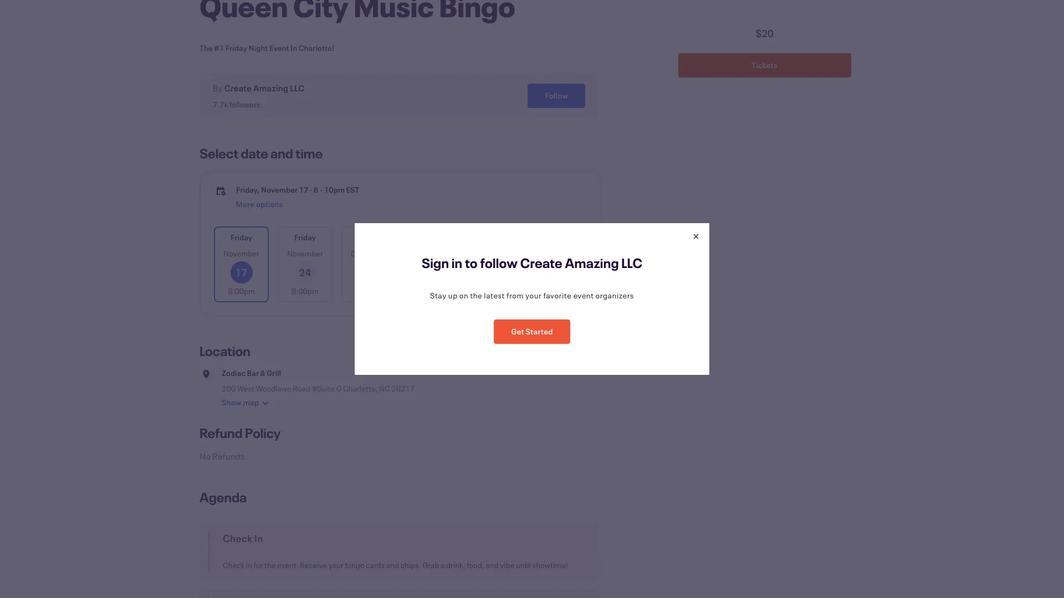 Task type: vqa. For each thing, say whether or not it's contained in the screenshot.
CANCELLATION
no



Task type: describe. For each thing, give the bounding box(es) containing it.
refunds
[[212, 451, 245, 462]]

1 vertical spatial 8
[[430, 266, 436, 279]]

to
[[465, 254, 478, 272]]

vibe
[[500, 561, 515, 571]]

check in for the event. receive your bingo cards and chips. grab a drink, food, and vibe until showtime!
[[223, 561, 568, 571]]

road
[[293, 384, 311, 394]]

follow
[[480, 254, 518, 272]]

for
[[254, 561, 263, 571]]

more options
[[547, 261, 573, 284]]

15
[[490, 266, 503, 279]]

grill
[[267, 368, 281, 379]]

in for sign
[[452, 254, 463, 272]]

4 8:00pm from the left
[[419, 286, 446, 297]]

friday for 24
[[294, 232, 316, 243]]

november for 24
[[287, 248, 323, 259]]

by create amazing llc 7.7k followers
[[213, 82, 305, 110]]

0 horizontal spatial and
[[271, 145, 293, 162]]

latest
[[484, 291, 505, 301]]

friday right #1
[[226, 43, 247, 53]]

24
[[299, 266, 311, 279]]

-
[[320, 185, 323, 195]]

more
[[550, 261, 569, 272]]

200
[[222, 384, 236, 394]]

options
[[547, 274, 573, 284]]

check for check in for the event. receive your bingo cards and chips. grab a drink, food, and vibe until showtime!
[[223, 561, 245, 571]]

2 8:00pm from the left
[[292, 286, 319, 297]]

check for check in
[[223, 532, 252, 546]]

nc
[[379, 384, 390, 394]]

amazing inside 'sign in to follow create amazing llc' alert dialog
[[565, 254, 619, 272]]

7.7k
[[213, 99, 228, 110]]

no
[[200, 451, 211, 462]]

followers
[[229, 99, 260, 110]]

receive
[[300, 561, 327, 571]]

bar
[[247, 368, 259, 379]]

zodiac bar & grill 200 west woodlawn road #suite g charlotte, nc 28217
[[222, 368, 415, 394]]

sign in to follow create amazing llc
[[422, 254, 643, 272]]

grab
[[423, 561, 439, 571]]

create inside alert dialog
[[520, 254, 563, 272]]

event.
[[277, 561, 299, 571]]

stay
[[430, 291, 447, 301]]

#1
[[214, 43, 224, 53]]

on
[[459, 291, 469, 301]]

sign in to follow create amazing llc alert dialog
[[0, 0, 1065, 599]]

organizer profile element
[[200, 73, 599, 119]]

get started
[[511, 327, 553, 337]]

food,
[[467, 561, 485, 571]]

#suite
[[312, 384, 335, 394]]

select date and time
[[200, 145, 323, 162]]



Task type: locate. For each thing, give the bounding box(es) containing it.
organizers
[[596, 291, 634, 301]]

date
[[241, 145, 268, 162]]

3 december from the left
[[478, 248, 515, 259]]

0 vertical spatial in
[[452, 254, 463, 272]]

28217
[[392, 384, 415, 394]]

policy
[[245, 425, 281, 442]]

zodiac
[[222, 368, 246, 379]]

10pm
[[324, 185, 345, 195]]

0 horizontal spatial in
[[254, 532, 263, 546]]

location
[[200, 343, 250, 360]]

0 horizontal spatial llc
[[290, 82, 305, 94]]

showtime!
[[533, 561, 568, 571]]

est
[[346, 185, 359, 195]]

1 horizontal spatial in
[[452, 254, 463, 272]]

1 vertical spatial in
[[246, 561, 252, 571]]

refund
[[200, 425, 243, 442]]

get started button
[[494, 320, 570, 344]]

december for 8
[[415, 248, 451, 259]]

1 horizontal spatial the
[[470, 291, 483, 301]]

december
[[351, 248, 387, 259], [415, 248, 451, 259], [478, 248, 515, 259]]

drink,
[[446, 561, 466, 571]]

agenda
[[200, 489, 247, 507]]

2 december from the left
[[415, 248, 451, 259]]

0 horizontal spatial december
[[351, 248, 387, 259]]

1 horizontal spatial create
[[520, 254, 563, 272]]

1 horizontal spatial december
[[415, 248, 451, 259]]

and
[[271, 145, 293, 162], [386, 561, 399, 571], [486, 561, 499, 571]]

chips.
[[401, 561, 421, 571]]

1 vertical spatial create
[[520, 254, 563, 272]]

select
[[200, 145, 238, 162]]

1 vertical spatial llc
[[622, 254, 643, 272]]

a
[[441, 561, 445, 571]]

event
[[269, 43, 289, 53]]

the
[[470, 291, 483, 301], [264, 561, 276, 571]]

your for favorite
[[526, 291, 542, 301]]

0 horizontal spatial in
[[246, 561, 252, 571]]

until
[[516, 561, 531, 571]]

8:00pm
[[228, 286, 255, 297], [292, 286, 319, 297], [355, 286, 383, 297], [419, 286, 446, 297], [483, 286, 510, 297]]

december for 15
[[478, 248, 515, 259]]

the for latest
[[470, 291, 483, 301]]

1 vertical spatial in
[[254, 532, 263, 546]]

west
[[237, 384, 254, 394]]

amazing inside by create amazing llc 7.7k followers
[[253, 82, 288, 94]]

0 horizontal spatial 17
[[235, 266, 248, 279]]

0 horizontal spatial create
[[224, 82, 252, 94]]

1 horizontal spatial 17
[[299, 185, 309, 195]]

2 horizontal spatial december
[[478, 248, 515, 259]]

1 check from the top
[[223, 532, 252, 546]]

8 up 'stay' in the left of the page
[[430, 266, 436, 279]]

·
[[310, 185, 312, 195]]

your left bingo
[[329, 561, 344, 571]]

1 horizontal spatial llc
[[622, 254, 643, 272]]

your right from
[[526, 291, 542, 301]]

by
[[213, 82, 223, 94]]

llc down charlotte!
[[290, 82, 305, 94]]

check left for
[[223, 561, 245, 571]]

get
[[511, 327, 524, 337]]

check
[[223, 532, 252, 546], [223, 561, 245, 571]]

llc inside 'sign in to follow create amazing llc' alert dialog
[[622, 254, 643, 272]]

amazing up event
[[565, 254, 619, 272]]

night
[[249, 43, 268, 53]]

check in
[[223, 532, 263, 546]]

1 8:00pm from the left
[[228, 286, 255, 297]]

0 vertical spatial the
[[470, 291, 483, 301]]

1 horizontal spatial 8
[[430, 266, 436, 279]]

from
[[507, 291, 524, 301]]

1 vertical spatial your
[[329, 561, 344, 571]]

favorite
[[544, 291, 572, 301]]

in left the to
[[452, 254, 463, 272]]

in right event
[[291, 43, 297, 53]]

your inside 'sign in to follow create amazing llc' alert dialog
[[526, 291, 542, 301]]

2 check from the top
[[223, 561, 245, 571]]

8 right '·'
[[314, 185, 318, 195]]

in up for
[[254, 532, 263, 546]]

the right on
[[470, 291, 483, 301]]

1 vertical spatial the
[[264, 561, 276, 571]]

1 vertical spatial 17
[[235, 266, 248, 279]]

5 8:00pm from the left
[[483, 286, 510, 297]]

3 8:00pm from the left
[[355, 286, 383, 297]]

friday,
[[236, 185, 260, 195]]

and left time
[[271, 145, 293, 162]]

in
[[291, 43, 297, 53], [254, 532, 263, 546]]

the #1 friday night event in charlotte!
[[200, 43, 334, 53]]

more options button
[[534, 228, 587, 302]]

friday for 17
[[231, 232, 252, 243]]

llc inside by create amazing llc 7.7k followers
[[290, 82, 305, 94]]

amazing
[[253, 82, 288, 94], [565, 254, 619, 272]]

llc
[[290, 82, 305, 94], [622, 254, 643, 272]]

the inside 'sign in to follow create amazing llc' alert dialog
[[470, 291, 483, 301]]

17
[[299, 185, 309, 195], [235, 266, 248, 279]]

create up "options"
[[520, 254, 563, 272]]

your for bingo
[[329, 561, 344, 571]]

the
[[200, 43, 213, 53]]

november
[[261, 185, 298, 195], [224, 248, 259, 259], [287, 248, 323, 259]]

no refunds
[[200, 451, 245, 462]]

llc up organizers
[[622, 254, 643, 272]]

0 vertical spatial in
[[291, 43, 297, 53]]

friday
[[226, 43, 247, 53], [231, 232, 252, 243], [294, 232, 316, 243]]

woodlawn
[[256, 384, 292, 394]]

1 vertical spatial check
[[223, 561, 245, 571]]

november for 17
[[224, 248, 259, 259]]

stay up on the latest from your favorite event organizers
[[430, 291, 634, 301]]

amazing up followers
[[253, 82, 288, 94]]

1 horizontal spatial in
[[291, 43, 297, 53]]

the right for
[[264, 561, 276, 571]]

0 vertical spatial create
[[224, 82, 252, 94]]

event
[[573, 291, 594, 301]]

2 horizontal spatial and
[[486, 561, 499, 571]]

$20
[[756, 27, 774, 40]]

in inside alert dialog
[[452, 254, 463, 272]]

0 horizontal spatial amazing
[[253, 82, 288, 94]]

0 horizontal spatial 8
[[314, 185, 318, 195]]

&
[[260, 368, 265, 379]]

create up followers
[[224, 82, 252, 94]]

0 horizontal spatial your
[[329, 561, 344, 571]]

charlotte!
[[299, 43, 334, 53]]

and right cards
[[386, 561, 399, 571]]

your
[[526, 291, 542, 301], [329, 561, 344, 571]]

friday up 24
[[294, 232, 316, 243]]

check down agenda
[[223, 532, 252, 546]]

in for check
[[246, 561, 252, 571]]

refund policy
[[200, 425, 281, 442]]

0 vertical spatial your
[[526, 291, 542, 301]]

bingo
[[345, 561, 365, 571]]

0 vertical spatial 17
[[299, 185, 309, 195]]

1 december from the left
[[351, 248, 387, 259]]

create inside by create amazing llc 7.7k followers
[[224, 82, 252, 94]]

friday down friday,
[[231, 232, 252, 243]]

8
[[314, 185, 318, 195], [430, 266, 436, 279]]

0 vertical spatial amazing
[[253, 82, 288, 94]]

friday, november 17 · 8 - 10pm est
[[236, 185, 359, 195]]

1 horizontal spatial amazing
[[565, 254, 619, 272]]

1 horizontal spatial and
[[386, 561, 399, 571]]

0 vertical spatial 8
[[314, 185, 318, 195]]

create
[[224, 82, 252, 94], [520, 254, 563, 272]]

in left for
[[246, 561, 252, 571]]

cards
[[366, 561, 385, 571]]

sign
[[422, 254, 449, 272]]

1 horizontal spatial your
[[526, 291, 542, 301]]

1 vertical spatial amazing
[[565, 254, 619, 272]]

0 vertical spatial llc
[[290, 82, 305, 94]]

g
[[336, 384, 342, 394]]

the for event.
[[264, 561, 276, 571]]

0 horizontal spatial the
[[264, 561, 276, 571]]

charlotte,
[[343, 384, 378, 394]]

time
[[296, 145, 323, 162]]

and left vibe
[[486, 561, 499, 571]]

up
[[448, 291, 458, 301]]

in
[[452, 254, 463, 272], [246, 561, 252, 571]]

0 vertical spatial check
[[223, 532, 252, 546]]

started
[[526, 327, 553, 337]]



